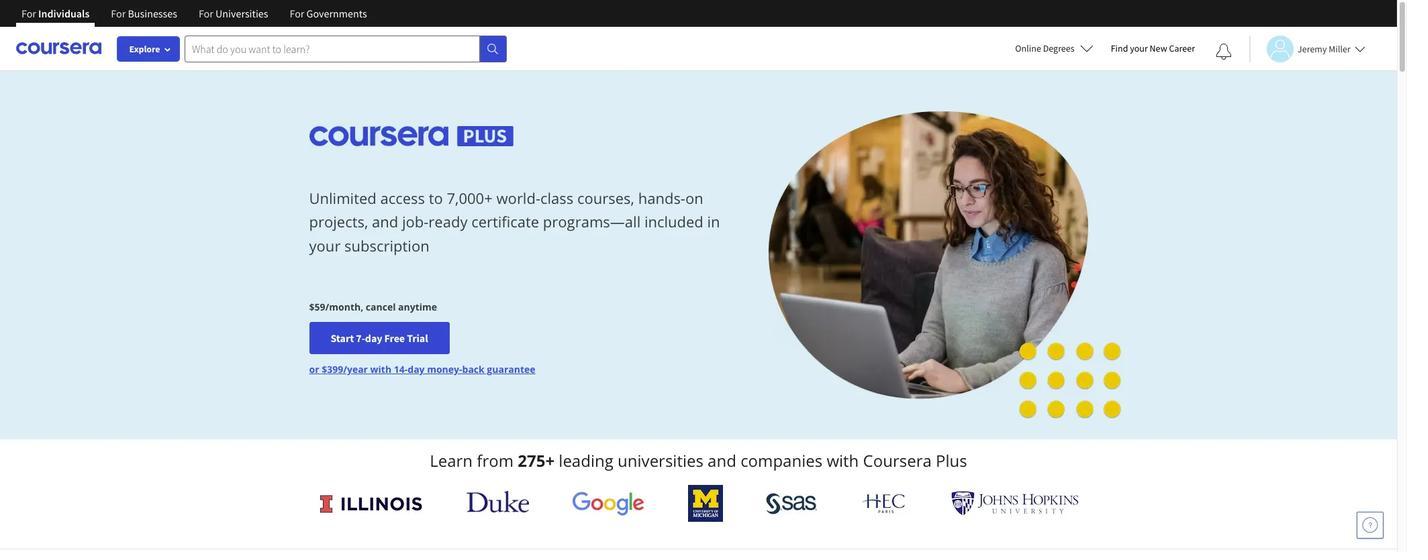 Task type: vqa. For each thing, say whether or not it's contained in the screenshot.
"14-"
yes



Task type: locate. For each thing, give the bounding box(es) containing it.
explore button
[[117, 37, 179, 61]]

individuals
[[38, 7, 90, 20]]

your
[[1130, 42, 1148, 54], [309, 235, 341, 256]]

for for businesses
[[111, 7, 126, 20]]

None search field
[[185, 35, 507, 62]]

day left free
[[365, 332, 382, 345]]

275+
[[518, 450, 555, 472]]

find your new career link
[[1104, 40, 1202, 57]]

and up subscription at the top
[[372, 212, 398, 232]]

universities
[[216, 7, 268, 20]]

0 horizontal spatial day
[[365, 332, 382, 345]]

from
[[477, 450, 514, 472]]

0 horizontal spatial your
[[309, 235, 341, 256]]

2 for from the left
[[111, 7, 126, 20]]

for for universities
[[199, 7, 213, 20]]

1 vertical spatial and
[[708, 450, 736, 472]]

projects,
[[309, 212, 368, 232]]

on
[[685, 188, 703, 208]]

and
[[372, 212, 398, 232], [708, 450, 736, 472]]

google image
[[572, 491, 645, 516]]

1 for from the left
[[21, 7, 36, 20]]

to
[[429, 188, 443, 208]]

coursera image
[[16, 38, 101, 59]]

duke university image
[[467, 491, 529, 513]]

/year
[[343, 363, 368, 376]]

What do you want to learn? text field
[[185, 35, 480, 62]]

day
[[365, 332, 382, 345], [408, 363, 425, 376]]

coursera plus image
[[309, 126, 513, 146]]

for left governments
[[290, 7, 304, 20]]

for for individuals
[[21, 7, 36, 20]]

14-
[[394, 363, 408, 376]]

for left businesses
[[111, 7, 126, 20]]

0 vertical spatial your
[[1130, 42, 1148, 54]]

start 7-day free trial button
[[309, 322, 450, 355]]

online
[[1015, 42, 1041, 54]]

with left coursera
[[827, 450, 859, 472]]

explore
[[129, 43, 160, 55]]

your right find
[[1130, 42, 1148, 54]]

universities
[[618, 450, 704, 472]]

start
[[331, 332, 354, 345]]

anytime
[[398, 301, 437, 314]]

4 for from the left
[[290, 7, 304, 20]]

and up university of michigan image
[[708, 450, 736, 472]]

programs—all
[[543, 212, 641, 232]]

0 vertical spatial and
[[372, 212, 398, 232]]

0 horizontal spatial with
[[370, 363, 392, 376]]

1 horizontal spatial your
[[1130, 42, 1148, 54]]

for left the "individuals"
[[21, 7, 36, 20]]

back
[[462, 363, 485, 376]]

for left universities on the top left of page
[[199, 7, 213, 20]]

or $399 /year with 14-day money-back guarantee
[[309, 363, 535, 376]]

for
[[21, 7, 36, 20], [111, 7, 126, 20], [199, 7, 213, 20], [290, 7, 304, 20]]

day left 'money-'
[[408, 363, 425, 376]]

trial
[[407, 332, 428, 345]]

certificate
[[471, 212, 539, 232]]

1 horizontal spatial and
[[708, 450, 736, 472]]

miller
[[1329, 43, 1351, 55]]

start 7-day free trial
[[331, 332, 428, 345]]

johns hopkins university image
[[951, 491, 1079, 516]]

with
[[370, 363, 392, 376], [827, 450, 859, 472]]

1 vertical spatial your
[[309, 235, 341, 256]]

in
[[707, 212, 720, 232]]

coursera
[[863, 450, 932, 472]]

governments
[[307, 7, 367, 20]]

0 horizontal spatial and
[[372, 212, 398, 232]]

ready
[[429, 212, 468, 232]]

0 vertical spatial day
[[365, 332, 382, 345]]

1 horizontal spatial with
[[827, 450, 859, 472]]

with left 14-
[[370, 363, 392, 376]]

hec paris image
[[861, 490, 908, 518]]

3 for from the left
[[199, 7, 213, 20]]

career
[[1169, 42, 1195, 54]]

your down projects,
[[309, 235, 341, 256]]

7-
[[356, 332, 365, 345]]

degrees
[[1043, 42, 1075, 54]]

7,000+
[[447, 188, 493, 208]]

businesses
[[128, 7, 177, 20]]

help center image
[[1362, 518, 1378, 534]]

job-
[[402, 212, 429, 232]]

for individuals
[[21, 7, 90, 20]]

1 vertical spatial day
[[408, 363, 425, 376]]

new
[[1150, 42, 1167, 54]]



Task type: describe. For each thing, give the bounding box(es) containing it.
find
[[1111, 42, 1128, 54]]

your inside unlimited access to 7,000+ world-class courses, hands-on projects, and job-ready certificate programs—all included in your subscription
[[309, 235, 341, 256]]

jeremy
[[1298, 43, 1327, 55]]

university of michigan image
[[688, 485, 723, 522]]

companies
[[741, 450, 823, 472]]

jeremy miller button
[[1249, 35, 1365, 62]]

unlimited
[[309, 188, 376, 208]]

courses,
[[577, 188, 634, 208]]

class
[[540, 188, 574, 208]]

leading
[[559, 450, 614, 472]]

$59
[[309, 301, 325, 314]]

1 horizontal spatial day
[[408, 363, 425, 376]]

show notifications image
[[1216, 44, 1232, 60]]

banner navigation
[[11, 0, 378, 37]]

learn
[[430, 450, 473, 472]]

money-
[[427, 363, 462, 376]]

hands-
[[638, 188, 685, 208]]

included
[[644, 212, 704, 232]]

online degrees button
[[1005, 34, 1104, 63]]

0 vertical spatial with
[[370, 363, 392, 376]]

/month,
[[325, 301, 363, 314]]

for for governments
[[290, 7, 304, 20]]

world-
[[496, 188, 540, 208]]

cancel
[[366, 301, 396, 314]]

free
[[384, 332, 405, 345]]

$399
[[322, 363, 343, 376]]

or
[[309, 363, 319, 376]]

learn from 275+ leading universities and companies with coursera plus
[[430, 450, 967, 472]]

for governments
[[290, 7, 367, 20]]

plus
[[936, 450, 967, 472]]

sas image
[[766, 493, 817, 515]]

university of illinois at urbana-champaign image
[[319, 493, 423, 515]]

access
[[380, 188, 425, 208]]

for businesses
[[111, 7, 177, 20]]

jeremy miller
[[1298, 43, 1351, 55]]

and inside unlimited access to 7,000+ world-class courses, hands-on projects, and job-ready certificate programs—all included in your subscription
[[372, 212, 398, 232]]

for universities
[[199, 7, 268, 20]]

day inside button
[[365, 332, 382, 345]]

online degrees
[[1015, 42, 1075, 54]]

guarantee
[[487, 363, 535, 376]]

find your new career
[[1111, 42, 1195, 54]]

unlimited access to 7,000+ world-class courses, hands-on projects, and job-ready certificate programs—all included in your subscription
[[309, 188, 720, 256]]

$59 /month, cancel anytime
[[309, 301, 437, 314]]

1 vertical spatial with
[[827, 450, 859, 472]]

subscription
[[344, 235, 429, 256]]



